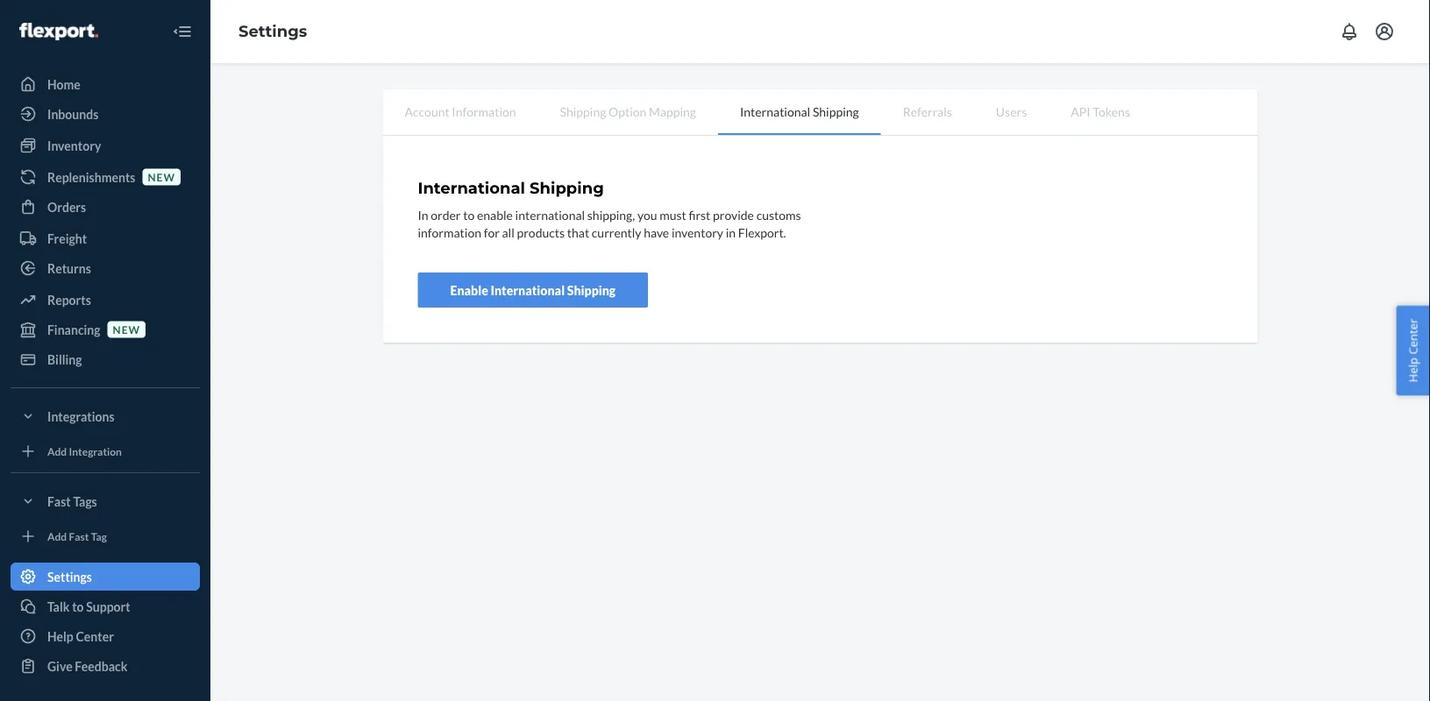 Task type: describe. For each thing, give the bounding box(es) containing it.
referrals
[[903, 104, 952, 119]]

api
[[1071, 104, 1091, 119]]

integrations
[[47, 409, 115, 424]]

international inside button
[[491, 283, 565, 298]]

home
[[47, 77, 81, 92]]

flexport logo image
[[19, 23, 98, 40]]

fast inside dropdown button
[[47, 494, 71, 509]]

international
[[515, 207, 585, 222]]

shipping,
[[588, 207, 635, 222]]

inventory
[[672, 225, 724, 240]]

freight
[[47, 231, 87, 246]]

international shipping inside international shipping 'tab'
[[740, 104, 859, 119]]

add for add integration
[[47, 445, 67, 458]]

shipping inside button
[[567, 283, 616, 298]]

to inside button
[[72, 600, 84, 614]]

1 vertical spatial help center
[[47, 629, 114, 644]]

international inside 'tab'
[[740, 104, 811, 119]]

products
[[517, 225, 565, 240]]

must
[[660, 207, 687, 222]]

0 horizontal spatial settings
[[47, 570, 92, 585]]

give feedback button
[[11, 653, 200, 681]]

inventory link
[[11, 132, 200, 160]]

financing
[[47, 322, 101, 337]]

tab list containing account information
[[383, 89, 1258, 136]]

replenishments
[[47, 170, 135, 185]]

first
[[689, 207, 711, 222]]

currently
[[592, 225, 642, 240]]

freight link
[[11, 225, 200, 253]]

api tokens tab
[[1049, 89, 1153, 133]]

api tokens
[[1071, 104, 1131, 119]]

integrations button
[[11, 403, 200, 431]]

customs
[[757, 207, 801, 222]]

integration
[[69, 445, 122, 458]]

inbounds link
[[11, 100, 200, 128]]

users
[[996, 104, 1027, 119]]

inventory
[[47, 138, 101, 153]]

give
[[47, 659, 72, 674]]

in order to enable international shipping, you must first provide customs information           for all products that currently have inventory in flexport.
[[418, 207, 801, 240]]

orders link
[[11, 193, 200, 221]]

have
[[644, 225, 669, 240]]

add for add fast tag
[[47, 530, 67, 543]]

provide
[[713, 207, 754, 222]]

shipping option mapping tab
[[538, 89, 718, 133]]

enable international shipping button
[[418, 273, 648, 308]]

enable
[[450, 283, 488, 298]]

fast tags button
[[11, 488, 200, 516]]

order
[[431, 207, 461, 222]]

billing link
[[11, 346, 200, 374]]

add fast tag link
[[11, 523, 200, 551]]

tokens
[[1093, 104, 1131, 119]]

center inside help center link
[[76, 629, 114, 644]]

center inside help center button
[[1406, 319, 1421, 355]]

add integration
[[47, 445, 122, 458]]

all
[[502, 225, 515, 240]]

tag
[[91, 530, 107, 543]]

shipping inside 'tab'
[[813, 104, 859, 119]]

talk to support button
[[11, 593, 200, 621]]

you
[[638, 207, 657, 222]]

fast tags
[[47, 494, 97, 509]]

new for financing
[[113, 323, 140, 336]]



Task type: locate. For each thing, give the bounding box(es) containing it.
1 horizontal spatial help center
[[1406, 319, 1421, 383]]

add integration link
[[11, 438, 200, 466]]

0 horizontal spatial center
[[76, 629, 114, 644]]

add down fast tags
[[47, 530, 67, 543]]

referrals tab
[[881, 89, 974, 133]]

help center link
[[11, 623, 200, 651]]

flexport.
[[738, 225, 786, 240]]

0 horizontal spatial international shipping
[[418, 178, 604, 198]]

that
[[567, 225, 590, 240]]

0 vertical spatial fast
[[47, 494, 71, 509]]

returns link
[[11, 254, 200, 282]]

to right talk
[[72, 600, 84, 614]]

help center inside button
[[1406, 319, 1421, 383]]

0 vertical spatial center
[[1406, 319, 1421, 355]]

home link
[[11, 70, 200, 98]]

2 vertical spatial international
[[491, 283, 565, 298]]

1 vertical spatial international shipping
[[418, 178, 604, 198]]

enable international shipping
[[450, 283, 616, 298]]

help center
[[1406, 319, 1421, 383], [47, 629, 114, 644]]

1 vertical spatial center
[[76, 629, 114, 644]]

fast
[[47, 494, 71, 509], [69, 530, 89, 543]]

to
[[463, 207, 475, 222], [72, 600, 84, 614]]

returns
[[47, 261, 91, 276]]

tags
[[73, 494, 97, 509]]

open account menu image
[[1374, 21, 1396, 42]]

1 vertical spatial international
[[418, 178, 525, 198]]

1 horizontal spatial settings link
[[239, 22, 307, 41]]

0 horizontal spatial help center
[[47, 629, 114, 644]]

international shipping
[[740, 104, 859, 119], [418, 178, 604, 198]]

shipping
[[560, 104, 606, 119], [813, 104, 859, 119], [530, 178, 604, 198], [567, 283, 616, 298]]

add inside add integration link
[[47, 445, 67, 458]]

0 vertical spatial help
[[1406, 358, 1421, 383]]

help inside button
[[1406, 358, 1421, 383]]

tab list
[[383, 89, 1258, 136]]

account information
[[405, 104, 516, 119]]

orders
[[47, 200, 86, 214]]

reports
[[47, 293, 91, 307]]

0 horizontal spatial settings link
[[11, 563, 200, 591]]

account information tab
[[383, 89, 538, 133]]

shipping option mapping
[[560, 104, 696, 119]]

information
[[452, 104, 516, 119]]

0 vertical spatial settings
[[239, 22, 307, 41]]

1 horizontal spatial settings
[[239, 22, 307, 41]]

0 vertical spatial settings link
[[239, 22, 307, 41]]

new
[[148, 171, 175, 183], [113, 323, 140, 336]]

help center button
[[1397, 306, 1431, 396]]

0 vertical spatial to
[[463, 207, 475, 222]]

1 vertical spatial add
[[47, 530, 67, 543]]

close navigation image
[[172, 21, 193, 42]]

1 vertical spatial to
[[72, 600, 84, 614]]

1 add from the top
[[47, 445, 67, 458]]

0 vertical spatial international shipping
[[740, 104, 859, 119]]

shipping inside tab
[[560, 104, 606, 119]]

1 vertical spatial new
[[113, 323, 140, 336]]

1 horizontal spatial center
[[1406, 319, 1421, 355]]

talk
[[47, 600, 70, 614]]

0 horizontal spatial new
[[113, 323, 140, 336]]

talk to support
[[47, 600, 130, 614]]

add
[[47, 445, 67, 458], [47, 530, 67, 543]]

0 horizontal spatial help
[[47, 629, 73, 644]]

fast left tag
[[69, 530, 89, 543]]

for
[[484, 225, 500, 240]]

fast left "tags" in the left bottom of the page
[[47, 494, 71, 509]]

billing
[[47, 352, 82, 367]]

new up orders link
[[148, 171, 175, 183]]

1 horizontal spatial new
[[148, 171, 175, 183]]

2 add from the top
[[47, 530, 67, 543]]

add left "integration"
[[47, 445, 67, 458]]

reports link
[[11, 286, 200, 314]]

to inside in order to enable international shipping, you must first provide customs information           for all products that currently have inventory in flexport.
[[463, 207, 475, 222]]

mapping
[[649, 104, 696, 119]]

0 vertical spatial new
[[148, 171, 175, 183]]

information
[[418, 225, 482, 240]]

add inside add fast tag link
[[47, 530, 67, 543]]

open notifications image
[[1339, 21, 1360, 42]]

in
[[726, 225, 736, 240]]

settings
[[239, 22, 307, 41], [47, 570, 92, 585]]

feedback
[[75, 659, 128, 674]]

1 vertical spatial help
[[47, 629, 73, 644]]

new down reports link
[[113, 323, 140, 336]]

settings link
[[239, 22, 307, 41], [11, 563, 200, 591]]

help
[[1406, 358, 1421, 383], [47, 629, 73, 644]]

1 vertical spatial settings
[[47, 570, 92, 585]]

center
[[1406, 319, 1421, 355], [76, 629, 114, 644]]

enable
[[477, 207, 513, 222]]

option
[[609, 104, 647, 119]]

1 vertical spatial fast
[[69, 530, 89, 543]]

1 horizontal spatial to
[[463, 207, 475, 222]]

international shipping tab
[[718, 89, 881, 135]]

0 horizontal spatial to
[[72, 600, 84, 614]]

international
[[740, 104, 811, 119], [418, 178, 525, 198], [491, 283, 565, 298]]

new for replenishments
[[148, 171, 175, 183]]

in
[[418, 207, 429, 222]]

users tab
[[974, 89, 1049, 133]]

give feedback
[[47, 659, 128, 674]]

0 vertical spatial international
[[740, 104, 811, 119]]

0 vertical spatial help center
[[1406, 319, 1421, 383]]

support
[[86, 600, 130, 614]]

0 vertical spatial add
[[47, 445, 67, 458]]

1 horizontal spatial help
[[1406, 358, 1421, 383]]

account
[[405, 104, 450, 119]]

1 vertical spatial settings link
[[11, 563, 200, 591]]

add fast tag
[[47, 530, 107, 543]]

1 horizontal spatial international shipping
[[740, 104, 859, 119]]

to right order
[[463, 207, 475, 222]]

inbounds
[[47, 107, 99, 121]]



Task type: vqa. For each thing, say whether or not it's contained in the screenshot.
the Create
no



